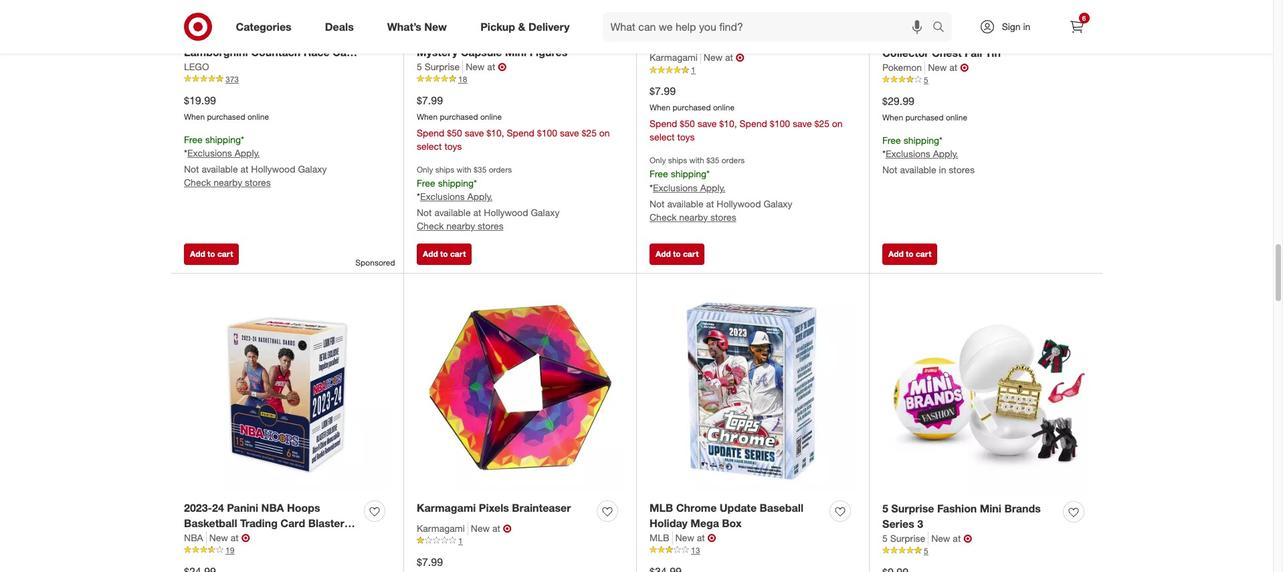 Task type: locate. For each thing, give the bounding box(es) containing it.
when for pokémon trading card game: collector chest fall tin
[[883, 112, 903, 122]]

0 horizontal spatial check nearby stores button
[[184, 176, 271, 190]]

1 to from the left
[[207, 249, 215, 259]]

1 horizontal spatial toys
[[677, 131, 695, 142]]

2 horizontal spatial nearby
[[679, 211, 708, 223]]

0 horizontal spatial 5 surprise link
[[417, 60, 463, 73]]

not inside free shipping * * exclusions apply. not available at hollywood galaxy check nearby stores
[[184, 164, 199, 175]]

exclusions apply. button
[[187, 147, 260, 160], [886, 147, 958, 161], [653, 181, 726, 195], [420, 190, 493, 204]]

lego speed champions lamborghini countach race car set 76908 image
[[184, 0, 390, 22], [184, 0, 390, 22]]

¬ down karmagami boho brainteaser link
[[736, 51, 745, 64]]

0 vertical spatial box
[[722, 516, 742, 530]]

5 surprise fashion mini brands series 3 link
[[883, 501, 1058, 532]]

nba right panini
[[261, 501, 284, 515]]

to
[[207, 249, 215, 259], [440, 249, 448, 259], [673, 249, 681, 259], [906, 249, 914, 259]]

5 up "series"
[[883, 502, 889, 515]]

surprise inside 5 surprise mini brands nba mystery capsule mini figures
[[426, 30, 469, 44]]

0 horizontal spatial $100
[[537, 127, 557, 138]]

$10,
[[719, 118, 737, 129], [487, 127, 504, 138]]

2 horizontal spatial mini
[[980, 502, 1002, 515]]

18 link
[[417, 73, 623, 85]]

0 horizontal spatial 1
[[458, 536, 463, 546]]

sign in
[[1002, 21, 1031, 32]]

add to cart for 5 surprise mini brands nba mystery capsule mini figures
[[423, 249, 466, 259]]

mini
[[472, 30, 493, 44], [505, 45, 527, 59], [980, 502, 1002, 515]]

exclusions apply. button for lego speed champions lamborghini countach race car set 76908
[[187, 147, 260, 160]]

new down chest
[[928, 61, 947, 73]]

trading down panini
[[240, 516, 278, 530]]

new up the 13
[[675, 532, 694, 543]]

apply. inside free shipping * * exclusions apply. not available in stores
[[933, 148, 958, 160]]

mini inside 5 surprise fashion mini brands series 3
[[980, 502, 1002, 515]]

galaxy
[[298, 164, 327, 175], [764, 198, 793, 209], [531, 207, 560, 218]]

lego down lamborghini
[[184, 61, 209, 72]]

karmagami new at ¬ for boho
[[650, 51, 745, 64]]

0 horizontal spatial box
[[184, 532, 204, 545]]

¬ down panini
[[241, 531, 250, 544]]

1 horizontal spatial 5 surprise new at ¬
[[883, 532, 972, 545]]

1 link down karmagami boho brainteaser link
[[650, 64, 856, 76]]

hollywood for karmagami boho brainteaser
[[717, 198, 761, 209]]

0 vertical spatial karmagami link
[[650, 51, 701, 64]]

0 vertical spatial nba
[[536, 30, 558, 44]]

$25 for 5 surprise mini brands nba mystery capsule mini figures
[[582, 127, 597, 138]]

fall
[[965, 46, 983, 59]]

free shipping * * exclusions apply. not available in stores
[[883, 134, 975, 176]]

1 add to cart from the left
[[190, 249, 233, 259]]

2 vertical spatial nba
[[184, 532, 203, 543]]

shipping inside free shipping * * exclusions apply. not available in stores
[[904, 134, 940, 146]]

karmagami link for karmagami pixels brainteaser
[[417, 522, 468, 535]]

What can we help you find? suggestions appear below search field
[[603, 12, 936, 41]]

online for mini
[[480, 112, 502, 122]]

1 horizontal spatial select
[[650, 131, 675, 142]]

1 horizontal spatial trading
[[933, 31, 971, 44]]

not
[[184, 164, 199, 175], [883, 164, 898, 176], [650, 198, 665, 209], [417, 207, 432, 218]]

1 horizontal spatial nba
[[261, 501, 284, 515]]

0 vertical spatial card
[[973, 31, 998, 44]]

mlb chrome update baseball holiday mega box
[[650, 501, 804, 530]]

when inside $29.99 when purchased online
[[883, 112, 903, 122]]

5 surprise new at ¬ for 3
[[883, 532, 972, 545]]

1 horizontal spatial 1
[[691, 65, 696, 75]]

exclusions inside free shipping * * exclusions apply. not available at hollywood galaxy check nearby stores
[[187, 147, 232, 159]]

0 vertical spatial brainteaser
[[742, 30, 801, 44]]

0 horizontal spatial mini
[[472, 30, 493, 44]]

0 vertical spatial 5 surprise new at ¬
[[417, 60, 507, 73]]

1 vertical spatial karmagami link
[[417, 522, 468, 535]]

nba down basketball
[[184, 532, 203, 543]]

trading
[[933, 31, 971, 44], [240, 516, 278, 530]]

2 add to cart button from the left
[[417, 244, 472, 265]]

1 vertical spatial trading
[[240, 516, 278, 530]]

$10, for ¬
[[719, 118, 737, 129]]

online inside $29.99 when purchased online
[[946, 112, 968, 122]]

1 mlb from the top
[[650, 501, 673, 515]]

series
[[883, 517, 915, 530]]

online
[[713, 102, 735, 112], [248, 112, 269, 122], [480, 112, 502, 122], [946, 112, 968, 122]]

0 horizontal spatial 5 surprise new at ¬
[[417, 60, 507, 73]]

not inside free shipping * * exclusions apply. not available in stores
[[883, 164, 898, 176]]

5 link
[[883, 74, 1089, 86], [883, 545, 1089, 557]]

1 horizontal spatial with
[[690, 155, 704, 165]]

1 horizontal spatial only
[[650, 155, 666, 165]]

1 vertical spatial in
[[939, 164, 946, 176]]

1 add to cart button from the left
[[184, 244, 239, 265]]

cart for karmagami boho brainteaser
[[683, 249, 699, 259]]

1 horizontal spatial card
[[973, 31, 998, 44]]

card inside pokémon trading card game: collector chest fall tin
[[973, 31, 998, 44]]

5 link down '5 surprise fashion mini brands series 3' link
[[883, 545, 1089, 557]]

4 add from the left
[[889, 249, 904, 259]]

$100 for ¬
[[770, 118, 790, 129]]

2 add from the left
[[423, 249, 438, 259]]

hollywood
[[251, 164, 295, 175], [717, 198, 761, 209], [484, 207, 528, 218]]

karmagami link down karmagami boho brainteaser link
[[650, 51, 701, 64]]

0 vertical spatial mlb
[[650, 501, 673, 515]]

categories link
[[224, 12, 308, 41]]

new
[[424, 20, 447, 33], [704, 52, 723, 63], [466, 61, 485, 72], [928, 61, 947, 73], [471, 523, 490, 534], [209, 532, 228, 543], [675, 532, 694, 543], [932, 532, 950, 544]]

5 surprise new at ¬ down 3
[[883, 532, 972, 545]]

mlb chrome update baseball holiday mega box image
[[650, 287, 856, 493], [650, 287, 856, 493]]

chest
[[932, 46, 962, 59]]

¬ for 2023-24 panini nba hoops basketball trading card blaster box
[[241, 531, 250, 544]]

1 vertical spatial 1
[[458, 536, 463, 546]]

1 horizontal spatial karmagami new at ¬
[[650, 51, 745, 64]]

1 vertical spatial nba
[[261, 501, 284, 515]]

1 down karmagami boho brainteaser link
[[691, 65, 696, 75]]

card up tin
[[973, 31, 998, 44]]

2 horizontal spatial nba
[[536, 30, 558, 44]]

2 vertical spatial mini
[[980, 502, 1002, 515]]

mlb inside mlb chrome update baseball holiday mega box
[[650, 501, 673, 515]]

1 horizontal spatial box
[[722, 516, 742, 530]]

$25 for karmagami boho brainteaser
[[815, 118, 830, 129]]

2 mlb from the top
[[650, 532, 669, 543]]

1 vertical spatial 5 surprise link
[[883, 532, 929, 545]]

nba up figures
[[536, 30, 558, 44]]

0 horizontal spatial check
[[184, 177, 211, 188]]

baseball
[[760, 501, 804, 515]]

¬ down 5 surprise fashion mini brands series 3
[[964, 532, 972, 545]]

¬ for pokémon trading card game: collector chest fall tin
[[960, 61, 969, 74]]

orders for at
[[489, 164, 512, 174]]

when for lego speed champions lamborghini countach race car set 76908
[[184, 112, 205, 122]]

new down basketball
[[209, 532, 228, 543]]

2 horizontal spatial hollywood
[[717, 198, 761, 209]]

in down $29.99 when purchased online
[[939, 164, 946, 176]]

karmagami link down karmagami pixels brainteaser link
[[417, 522, 468, 535]]

1 vertical spatial karmagami new at ¬
[[417, 522, 512, 535]]

exclusions apply. button for 5 surprise mini brands nba mystery capsule mini figures
[[420, 190, 493, 204]]

add to cart button
[[184, 244, 239, 265], [417, 244, 472, 265], [650, 244, 705, 265], [883, 244, 938, 265]]

karmagami boho brainteaser image
[[650, 0, 856, 22], [650, 0, 856, 22]]

with
[[690, 155, 704, 165], [457, 164, 472, 174]]

karmagami link
[[650, 51, 701, 64], [417, 522, 468, 535]]

3 cart from the left
[[683, 249, 699, 259]]

19 link
[[184, 544, 390, 556]]

1 cart from the left
[[217, 249, 233, 259]]

1 add from the left
[[190, 249, 205, 259]]

0 vertical spatial trading
[[933, 31, 971, 44]]

surprise down the mystery in the left top of the page
[[425, 61, 460, 72]]

exclusions inside free shipping * * exclusions apply. not available in stores
[[886, 148, 931, 160]]

mlb link
[[650, 531, 673, 544]]

new down 5 surprise fashion mini brands series 3
[[932, 532, 950, 544]]

1 horizontal spatial ships
[[668, 155, 687, 165]]

free inside free shipping * * exclusions apply. not available at hollywood galaxy check nearby stores
[[184, 134, 203, 145]]

4 cart from the left
[[916, 249, 932, 259]]

mini down &
[[505, 45, 527, 59]]

¬ down karmagami pixels brainteaser link
[[503, 522, 512, 535]]

brainteaser right boho
[[742, 30, 801, 44]]

5 surprise link down the mystery in the left top of the page
[[417, 60, 463, 73]]

0 horizontal spatial nba
[[184, 532, 203, 543]]

1 horizontal spatial mini
[[505, 45, 527, 59]]

trading up chest
[[933, 31, 971, 44]]

0 horizontal spatial $35
[[474, 164, 487, 174]]

add for pokémon trading card game: collector chest fall tin
[[889, 249, 904, 259]]

0 vertical spatial in
[[1023, 21, 1031, 32]]

exclusions
[[187, 147, 232, 159], [886, 148, 931, 160], [653, 182, 698, 193], [420, 191, 465, 202]]

online inside $19.99 when purchased online
[[248, 112, 269, 122]]

hollywood for 5 surprise mini brands nba mystery capsule mini figures
[[484, 207, 528, 218]]

2 horizontal spatial check
[[650, 211, 677, 223]]

1 horizontal spatial check
[[417, 220, 444, 232]]

5 surprise link down "series"
[[883, 532, 929, 545]]

box inside 2023-24 panini nba hoops basketball trading card blaster box
[[184, 532, 204, 545]]

mlb down holiday
[[650, 532, 669, 543]]

0 vertical spatial lego
[[184, 30, 214, 44]]

car
[[333, 45, 351, 59]]

orders for ¬
[[722, 155, 745, 165]]

spend
[[650, 118, 677, 129], [740, 118, 767, 129], [417, 127, 445, 138], [507, 127, 535, 138]]

&
[[518, 20, 526, 33]]

1 horizontal spatial $7.99 when purchased online spend $50 save $10, spend $100 save $25 on select toys
[[650, 84, 843, 142]]

$50 for ¬
[[680, 118, 695, 129]]

galaxy for 5 surprise mini brands nba mystery capsule mini figures
[[531, 207, 560, 218]]

box down basketball
[[184, 532, 204, 545]]

5 link down tin
[[883, 74, 1089, 86]]

available inside free shipping * * exclusions apply. not available in stores
[[900, 164, 937, 176]]

5 surprise mini brands nba mystery capsule mini figures image
[[417, 0, 623, 22], [417, 0, 623, 22]]

karmagami
[[650, 30, 709, 44], [650, 52, 698, 63], [417, 501, 476, 515], [417, 523, 465, 534]]

1 vertical spatial card
[[281, 516, 305, 530]]

1 vertical spatial brands
[[1005, 502, 1041, 515]]

add for karmagami boho brainteaser
[[656, 249, 671, 259]]

1 vertical spatial mlb
[[650, 532, 669, 543]]

only
[[650, 155, 666, 165], [417, 164, 433, 174]]

nba inside nba new at ¬
[[184, 532, 203, 543]]

toys
[[677, 131, 695, 142], [445, 140, 462, 152]]

cart for pokémon trading card game: collector chest fall tin
[[916, 249, 932, 259]]

0 vertical spatial 1 link
[[650, 64, 856, 76]]

brainteaser for karmagami boho brainteaser
[[742, 30, 801, 44]]

1 horizontal spatial 1 link
[[650, 64, 856, 76]]

free shipping * * exclusions apply. not available at hollywood galaxy check nearby stores
[[184, 134, 327, 188]]

$35 for at
[[474, 164, 487, 174]]

0 vertical spatial mini
[[472, 30, 493, 44]]

karmagami new at ¬ down karmagami boho brainteaser link
[[650, 51, 745, 64]]

2 to from the left
[[440, 249, 448, 259]]

1 vertical spatial lego
[[184, 61, 209, 72]]

surprise up 3
[[892, 502, 934, 515]]

$25
[[815, 118, 830, 129], [582, 127, 597, 138]]

1 horizontal spatial nearby
[[447, 220, 475, 232]]

1 horizontal spatial only ships with $35 orders free shipping * * exclusions apply. not available at hollywood galaxy check nearby stores
[[650, 155, 793, 223]]

purchased for lego speed champions lamborghini countach race car set 76908
[[207, 112, 245, 122]]

0 vertical spatial brands
[[496, 30, 533, 44]]

0 horizontal spatial orders
[[489, 164, 512, 174]]

nearby for karmagami boho brainteaser
[[679, 211, 708, 223]]

0 horizontal spatial on
[[599, 127, 610, 138]]

purchased inside $19.99 when purchased online
[[207, 112, 245, 122]]

3 add from the left
[[656, 249, 671, 259]]

when
[[650, 102, 671, 112], [184, 112, 205, 122], [417, 112, 438, 122], [883, 112, 903, 122]]

0 horizontal spatial $7.99 when purchased online spend $50 save $10, spend $100 save $25 on select toys
[[417, 94, 610, 152]]

save
[[698, 118, 717, 129], [793, 118, 812, 129], [465, 127, 484, 138], [560, 127, 579, 138]]

5 up the mystery in the left top of the page
[[417, 30, 423, 44]]

1 down karmagami pixels brainteaser link
[[458, 536, 463, 546]]

karmagami left boho
[[650, 30, 709, 44]]

¬ down fall
[[960, 61, 969, 74]]

1 horizontal spatial on
[[832, 118, 843, 129]]

0 vertical spatial 5 surprise link
[[417, 60, 463, 73]]

4 add to cart button from the left
[[883, 244, 938, 265]]

new inside pokemon new at ¬
[[928, 61, 947, 73]]

in right sign
[[1023, 21, 1031, 32]]

karmagami new at ¬
[[650, 51, 745, 64], [417, 522, 512, 535]]

2 5 link from the top
[[883, 545, 1089, 557]]

1 horizontal spatial brands
[[1005, 502, 1041, 515]]

1 horizontal spatial orders
[[722, 155, 745, 165]]

0 horizontal spatial $10,
[[487, 127, 504, 138]]

¬ down mega
[[708, 531, 716, 544]]

1 horizontal spatial karmagami link
[[650, 51, 701, 64]]

1 link down karmagami pixels brainteaser link
[[417, 535, 623, 547]]

box
[[722, 516, 742, 530], [184, 532, 204, 545]]

on
[[832, 118, 843, 129], [599, 127, 610, 138]]

brainteaser
[[742, 30, 801, 44], [512, 501, 571, 515]]

karmagami link for karmagami boho brainteaser
[[650, 51, 701, 64]]

mlb inside mlb new at ¬
[[650, 532, 669, 543]]

0 horizontal spatial galaxy
[[298, 164, 327, 175]]

2 cart from the left
[[450, 249, 466, 259]]

0 horizontal spatial 1 link
[[417, 535, 623, 547]]

cart for 5 surprise mini brands nba mystery capsule mini figures
[[450, 249, 466, 259]]

only for 5 surprise mini brands nba mystery capsule mini figures
[[417, 164, 433, 174]]

mlb for mlb chrome update baseball holiday mega box
[[650, 501, 673, 515]]

lego inside lego speed champions lamborghini countach race car set 76908
[[184, 30, 214, 44]]

1 horizontal spatial $35
[[707, 155, 720, 165]]

1 5 link from the top
[[883, 74, 1089, 86]]

mini right the fashion
[[980, 502, 1002, 515]]

0 horizontal spatial with
[[457, 164, 472, 174]]

1 horizontal spatial galaxy
[[531, 207, 560, 218]]

$100 for at
[[537, 127, 557, 138]]

1 horizontal spatial $25
[[815, 118, 830, 129]]

purchased inside $29.99 when purchased online
[[906, 112, 944, 122]]

nearby inside free shipping * * exclusions apply. not available at hollywood galaxy check nearby stores
[[214, 177, 242, 188]]

mini up capsule
[[472, 30, 493, 44]]

mlb up holiday
[[650, 501, 673, 515]]

brainteaser right pixels
[[512, 501, 571, 515]]

shipping
[[205, 134, 241, 145], [904, 134, 940, 146], [671, 168, 707, 179], [438, 177, 474, 188]]

0 horizontal spatial brands
[[496, 30, 533, 44]]

3 to from the left
[[673, 249, 681, 259]]

0 horizontal spatial ships
[[435, 164, 454, 174]]

karmagami pixels brainteaser image
[[417, 287, 623, 493], [417, 287, 623, 493]]

check nearby stores button for figures
[[417, 220, 504, 233]]

check nearby stores button
[[184, 176, 271, 190], [650, 211, 736, 224], [417, 220, 504, 233]]

lego for lego
[[184, 61, 209, 72]]

5 link for at
[[883, 545, 1089, 557]]

5 surprise new at ¬ up 18
[[417, 60, 507, 73]]

check for 5 surprise mini brands nba mystery capsule mini figures
[[417, 220, 444, 232]]

search
[[926, 21, 959, 35]]

sign
[[1002, 21, 1021, 32]]

karmagami left pixels
[[417, 501, 476, 515]]

5 surprise fashion mini brands series 3 image
[[883, 287, 1089, 493], [883, 287, 1089, 493]]

$29.99
[[883, 94, 915, 108]]

5 down pokemon new at ¬
[[924, 75, 929, 85]]

0 horizontal spatial nearby
[[214, 177, 242, 188]]

lego
[[184, 30, 214, 44], [184, 61, 209, 72]]

1 vertical spatial 1 link
[[417, 535, 623, 547]]

¬ for karmagami pixels brainteaser
[[503, 522, 512, 535]]

1 vertical spatial brainteaser
[[512, 501, 571, 515]]

only for karmagami boho brainteaser
[[650, 155, 666, 165]]

with for ¬
[[690, 155, 704, 165]]

only ships with $35 orders free shipping * * exclusions apply. not available at hollywood galaxy check nearby stores for ¬
[[650, 155, 793, 223]]

2023-24 panini nba hoops basketball trading card blaster box image
[[184, 287, 390, 493], [184, 287, 390, 493]]

$35
[[707, 155, 720, 165], [474, 164, 487, 174]]

box down update
[[722, 516, 742, 530]]

when inside $19.99 when purchased online
[[184, 112, 205, 122]]

add to cart button for pokémon trading card game: collector chest fall tin
[[883, 244, 938, 265]]

deals
[[325, 20, 354, 33]]

0 horizontal spatial $50
[[447, 127, 462, 138]]

stores
[[949, 164, 975, 176], [245, 177, 271, 188], [711, 211, 736, 223], [478, 220, 504, 232]]

ships
[[668, 155, 687, 165], [435, 164, 454, 174]]

karmagami down karmagami boho brainteaser link
[[650, 52, 698, 63]]

set
[[184, 61, 201, 74]]

surprise
[[426, 30, 469, 44], [425, 61, 460, 72], [892, 502, 934, 515], [890, 532, 926, 544]]

5
[[417, 30, 423, 44], [417, 61, 422, 72], [924, 75, 929, 85], [883, 502, 889, 515], [883, 532, 888, 544], [924, 546, 929, 556]]

free
[[184, 134, 203, 145], [883, 134, 901, 146], [650, 168, 668, 179], [417, 177, 435, 188]]

available
[[202, 164, 238, 175], [900, 164, 937, 176], [667, 198, 704, 209], [435, 207, 471, 218]]

purchased for karmagami boho brainteaser
[[673, 102, 711, 112]]

lego up lamborghini
[[184, 30, 214, 44]]

0 horizontal spatial in
[[939, 164, 946, 176]]

¬
[[736, 51, 745, 64], [498, 60, 507, 73], [960, 61, 969, 74], [503, 522, 512, 535], [241, 531, 250, 544], [708, 531, 716, 544], [964, 532, 972, 545]]

0 horizontal spatial toys
[[445, 140, 462, 152]]

0 horizontal spatial karmagami link
[[417, 522, 468, 535]]

5 down "series"
[[883, 532, 888, 544]]

3 add to cart button from the left
[[650, 244, 705, 265]]

toys for at
[[445, 140, 462, 152]]

2 lego from the top
[[184, 61, 209, 72]]

at inside mlb new at ¬
[[697, 532, 705, 543]]

nba inside 5 surprise mini brands nba mystery capsule mini figures
[[536, 30, 558, 44]]

free inside free shipping * * exclusions apply. not available in stores
[[883, 134, 901, 146]]

when for karmagami boho brainteaser
[[650, 102, 671, 112]]

online for champions
[[248, 112, 269, 122]]

card inside 2023-24 panini nba hoops basketball trading card blaster box
[[281, 516, 305, 530]]

karmagami new at ¬ down karmagami pixels brainteaser link
[[417, 522, 512, 535]]

surprise up the mystery in the left top of the page
[[426, 30, 469, 44]]

mlb
[[650, 501, 673, 515], [650, 532, 669, 543]]

pokémon trading card game: collector chest fall tin image
[[883, 0, 1089, 22], [883, 0, 1089, 22]]

nba
[[536, 30, 558, 44], [261, 501, 284, 515], [184, 532, 203, 543]]

apply.
[[235, 147, 260, 159], [933, 148, 958, 160], [700, 182, 726, 193], [468, 191, 493, 202]]

new down capsule
[[466, 61, 485, 72]]

0 vertical spatial karmagami new at ¬
[[650, 51, 745, 64]]

trading inside 2023-24 panini nba hoops basketball trading card blaster box
[[240, 516, 278, 530]]

3 add to cart from the left
[[656, 249, 699, 259]]

1 horizontal spatial hollywood
[[484, 207, 528, 218]]

to for lego speed champions lamborghini countach race car set 76908
[[207, 249, 215, 259]]

1 horizontal spatial brainteaser
[[742, 30, 801, 44]]

1 horizontal spatial $10,
[[719, 118, 737, 129]]

stores inside free shipping * * exclusions apply. not available in stores
[[949, 164, 975, 176]]

24
[[212, 501, 224, 515]]

in inside free shipping * * exclusions apply. not available in stores
[[939, 164, 946, 176]]

2 add to cart from the left
[[423, 249, 466, 259]]

nearby for 5 surprise mini brands nba mystery capsule mini figures
[[447, 220, 475, 232]]

surprise down "series"
[[890, 532, 926, 544]]

1 horizontal spatial check nearby stores button
[[417, 220, 504, 233]]

0 horizontal spatial select
[[417, 140, 442, 152]]

5 surprise new at ¬
[[417, 60, 507, 73], [883, 532, 972, 545]]

1 vertical spatial box
[[184, 532, 204, 545]]

0 horizontal spatial only ships with $35 orders free shipping * * exclusions apply. not available at hollywood galaxy check nearby stores
[[417, 164, 560, 232]]

0 horizontal spatial hollywood
[[251, 164, 295, 175]]

4 add to cart from the left
[[889, 249, 932, 259]]

4 to from the left
[[906, 249, 914, 259]]

5 surprise link
[[417, 60, 463, 73], [883, 532, 929, 545]]

1 horizontal spatial $100
[[770, 118, 790, 129]]

1 horizontal spatial $50
[[680, 118, 695, 129]]

card down hoops
[[281, 516, 305, 530]]

373 link
[[184, 73, 390, 85]]

$50 for at
[[447, 127, 462, 138]]

capsule
[[461, 45, 502, 59]]

mega
[[691, 516, 719, 530]]

5 inside 5 surprise mini brands nba mystery capsule mini figures
[[417, 30, 423, 44]]

check
[[184, 177, 211, 188], [650, 211, 677, 223], [417, 220, 444, 232]]

0 horizontal spatial brainteaser
[[512, 501, 571, 515]]

$7.99
[[650, 84, 676, 98], [417, 94, 443, 107], [417, 555, 443, 569]]

blaster
[[308, 516, 344, 530]]

1 lego from the top
[[184, 30, 214, 44]]

5 link for ¬
[[883, 74, 1089, 86]]

add to cart for lego speed champions lamborghini countach race car set 76908
[[190, 249, 233, 259]]

0 horizontal spatial card
[[281, 516, 305, 530]]

brands inside 5 surprise fashion mini brands series 3
[[1005, 502, 1041, 515]]

$50
[[680, 118, 695, 129], [447, 127, 462, 138]]

1 horizontal spatial 5 surprise link
[[883, 532, 929, 545]]



Task type: describe. For each thing, give the bounding box(es) containing it.
add to cart button for karmagami boho brainteaser
[[650, 244, 705, 265]]

purchased for 5 surprise mini brands nba mystery capsule mini figures
[[440, 112, 478, 122]]

brands inside 5 surprise mini brands nba mystery capsule mini figures
[[496, 30, 533, 44]]

race
[[304, 45, 330, 59]]

add to cart for karmagami boho brainteaser
[[656, 249, 699, 259]]

search button
[[926, 12, 959, 44]]

mlb for mlb new at ¬
[[650, 532, 669, 543]]

$19.99 when purchased online
[[184, 94, 269, 122]]

check for karmagami boho brainteaser
[[650, 211, 677, 223]]

holiday
[[650, 516, 688, 530]]

¬ down 5 surprise mini brands nba mystery capsule mini figures
[[498, 60, 507, 73]]

mlb chrome update baseball holiday mega box link
[[650, 500, 824, 531]]

5 down 5 surprise fashion mini brands series 3
[[924, 546, 929, 556]]

cart for lego speed champions lamborghini countach race car set 76908
[[217, 249, 233, 259]]

what's new
[[387, 20, 447, 33]]

1 for pixels
[[458, 536, 463, 546]]

pokemon new at ¬
[[883, 61, 969, 74]]

add for lego speed champions lamborghini countach race car set 76908
[[190, 249, 205, 259]]

lego speed champions lamborghini countach race car set 76908
[[184, 30, 351, 74]]

new inside mlb new at ¬
[[675, 532, 694, 543]]

5 surprise new at ¬ for capsule
[[417, 60, 507, 73]]

ships for ¬
[[668, 155, 687, 165]]

mlb new at ¬
[[650, 531, 716, 544]]

at inside pokemon new at ¬
[[950, 61, 958, 73]]

lego for lego speed champions lamborghini countach race car set 76908
[[184, 30, 214, 44]]

game:
[[1001, 31, 1034, 44]]

13 link
[[650, 544, 856, 556]]

stores inside free shipping * * exclusions apply. not available at hollywood galaxy check nearby stores
[[245, 177, 271, 188]]

hoops
[[287, 501, 320, 515]]

nba inside 2023-24 panini nba hoops basketball trading card blaster box
[[261, 501, 284, 515]]

1 link for pixels
[[417, 535, 623, 547]]

pickup
[[481, 20, 515, 33]]

1 horizontal spatial in
[[1023, 21, 1031, 32]]

$7.99 when purchased online spend $50 save $10, spend $100 save $25 on select toys for at
[[417, 94, 610, 152]]

sign in link
[[968, 12, 1052, 41]]

check inside free shipping * * exclusions apply. not available at hollywood galaxy check nearby stores
[[184, 177, 211, 188]]

18
[[458, 74, 467, 84]]

6 link
[[1062, 12, 1092, 41]]

fashion
[[937, 502, 977, 515]]

panini
[[227, 501, 258, 515]]

lamborghini
[[184, 45, 248, 59]]

5 surprise link for series
[[883, 532, 929, 545]]

at inside free shipping * * exclusions apply. not available at hollywood galaxy check nearby stores
[[241, 164, 249, 175]]

5 surprise fashion mini brands series 3
[[883, 502, 1041, 530]]

boho
[[712, 30, 739, 44]]

13
[[691, 545, 700, 555]]

toys for ¬
[[677, 131, 695, 142]]

karmagami down karmagami pixels brainteaser link
[[417, 523, 465, 534]]

5 surprise mini brands nba mystery capsule mini figures
[[417, 30, 568, 59]]

on for karmagami boho brainteaser
[[832, 118, 843, 129]]

add to cart button for lego speed champions lamborghini countach race car set 76908
[[184, 244, 239, 265]]

hollywood inside free shipping * * exclusions apply. not available at hollywood galaxy check nearby stores
[[251, 164, 295, 175]]

new down karmagami boho brainteaser link
[[704, 52, 723, 63]]

76908
[[204, 61, 234, 74]]

pickup & delivery
[[481, 20, 570, 33]]

check nearby stores button for 76908
[[184, 176, 271, 190]]

karmagami new at ¬ for pixels
[[417, 522, 512, 535]]

5 down the mystery in the left top of the page
[[417, 61, 422, 72]]

brainteaser for karmagami pixels brainteaser
[[512, 501, 571, 515]]

add to cart for pokémon trading card game: collector chest fall tin
[[889, 249, 932, 259]]

available inside free shipping * * exclusions apply. not available at hollywood galaxy check nearby stores
[[202, 164, 238, 175]]

19
[[225, 545, 234, 555]]

373
[[225, 74, 239, 84]]

pokémon
[[883, 31, 930, 44]]

¬ for karmagami boho brainteaser
[[736, 51, 745, 64]]

add to cart button for 5 surprise mini brands nba mystery capsule mini figures
[[417, 244, 472, 265]]

mystery
[[417, 45, 458, 59]]

update
[[720, 501, 757, 515]]

pokemon link
[[883, 61, 925, 74]]

1 vertical spatial mini
[[505, 45, 527, 59]]

lego link
[[184, 60, 209, 73]]

$35 for ¬
[[707, 155, 720, 165]]

karmagami pixels brainteaser link
[[417, 500, 571, 516]]

on for 5 surprise mini brands nba mystery capsule mini figures
[[599, 127, 610, 138]]

at inside nba new at ¬
[[231, 532, 239, 543]]

6
[[1082, 14, 1086, 22]]

to for pokémon trading card game: collector chest fall tin
[[906, 249, 914, 259]]

1 link for boho
[[650, 64, 856, 76]]

with for at
[[457, 164, 472, 174]]

speed
[[217, 30, 249, 44]]

pokemon
[[883, 61, 922, 73]]

pokémon trading card game: collector chest fall tin
[[883, 31, 1034, 59]]

3
[[918, 517, 924, 530]]

surprise inside 5 surprise fashion mini brands series 3
[[892, 502, 934, 515]]

online for brainteaser
[[713, 102, 735, 112]]

purchased for pokémon trading card game: collector chest fall tin
[[906, 112, 944, 122]]

5 inside 5 surprise fashion mini brands series 3
[[883, 502, 889, 515]]

karmagami boho brainteaser link
[[650, 29, 801, 45]]

countach
[[251, 45, 301, 59]]

figures
[[530, 45, 568, 59]]

what's
[[387, 20, 421, 33]]

$10, for at
[[487, 127, 504, 138]]

$19.99
[[184, 94, 216, 107]]

box inside mlb chrome update baseball holiday mega box
[[722, 516, 742, 530]]

5 surprise mini brands nba mystery capsule mini figures link
[[417, 29, 592, 60]]

karmagami pixels brainteaser
[[417, 501, 571, 515]]

2023-24 panini nba hoops basketball trading card blaster box link
[[184, 500, 359, 545]]

delivery
[[529, 20, 570, 33]]

categories
[[236, 20, 292, 33]]

$29.99 when purchased online
[[883, 94, 968, 122]]

shipping inside free shipping * * exclusions apply. not available at hollywood galaxy check nearby stores
[[205, 134, 241, 145]]

ships for at
[[435, 164, 454, 174]]

champions
[[252, 30, 310, 44]]

select for 5 surprise mini brands nba mystery capsule mini figures
[[417, 140, 442, 152]]

to for karmagami boho brainteaser
[[673, 249, 681, 259]]

$7.99 when purchased online spend $50 save $10, spend $100 save $25 on select toys for ¬
[[650, 84, 843, 142]]

when for 5 surprise mini brands nba mystery capsule mini figures
[[417, 112, 438, 122]]

nba new at ¬
[[184, 531, 250, 544]]

2023-
[[184, 501, 212, 515]]

exclusions apply. button for karmagami boho brainteaser
[[653, 181, 726, 195]]

2 horizontal spatial check nearby stores button
[[650, 211, 736, 224]]

select for karmagami boho brainteaser
[[650, 131, 675, 142]]

deals link
[[314, 12, 371, 41]]

galaxy for karmagami boho brainteaser
[[764, 198, 793, 209]]

trading inside pokémon trading card game: collector chest fall tin
[[933, 31, 971, 44]]

apply. inside free shipping * * exclusions apply. not available at hollywood galaxy check nearby stores
[[235, 147, 260, 159]]

online for card
[[946, 112, 968, 122]]

new down karmagami pixels brainteaser link
[[471, 523, 490, 534]]

new inside nba new at ¬
[[209, 532, 228, 543]]

chrome
[[676, 501, 717, 515]]

only ships with $35 orders free shipping * * exclusions apply. not available at hollywood galaxy check nearby stores for at
[[417, 164, 560, 232]]

$7.99 for 5 surprise mini brands nba mystery capsule mini figures
[[417, 94, 443, 107]]

5 surprise link for mystery
[[417, 60, 463, 73]]

basketball
[[184, 516, 237, 530]]

karmagami boho brainteaser
[[650, 30, 801, 44]]

1 for boho
[[691, 65, 696, 75]]

¬ for mlb chrome update baseball holiday mega box
[[708, 531, 716, 544]]

lego speed champions lamborghini countach race car set 76908 link
[[184, 29, 359, 74]]

sponsored
[[356, 258, 395, 268]]

pickup & delivery link
[[469, 12, 587, 41]]

pokémon trading card game: collector chest fall tin link
[[883, 30, 1058, 61]]

what's new link
[[376, 12, 464, 41]]

pixels
[[479, 501, 509, 515]]

2023-24 panini nba hoops basketball trading card blaster box
[[184, 501, 344, 545]]

tin
[[986, 46, 1001, 59]]

to for 5 surprise mini brands nba mystery capsule mini figures
[[440, 249, 448, 259]]

nba link
[[184, 531, 207, 544]]

collector
[[883, 46, 929, 59]]

galaxy inside free shipping * * exclusions apply. not available at hollywood galaxy check nearby stores
[[298, 164, 327, 175]]

$7.99 for karmagami boho brainteaser
[[650, 84, 676, 98]]

add for 5 surprise mini brands nba mystery capsule mini figures
[[423, 249, 438, 259]]

new up the mystery in the left top of the page
[[424, 20, 447, 33]]



Task type: vqa. For each thing, say whether or not it's contained in the screenshot.
the $25 associated with Karmagami Boho Brainteaser
yes



